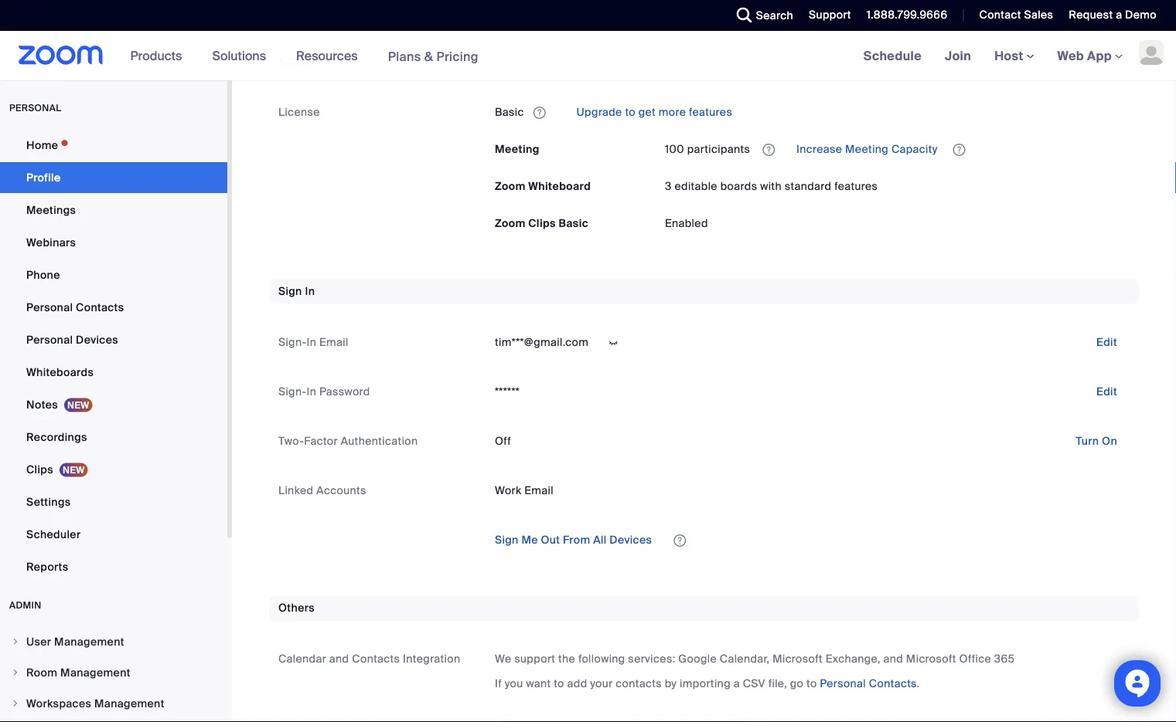 Task type: locate. For each thing, give the bounding box(es) containing it.
zoom up zoom clips basic
[[495, 179, 526, 193]]

in
[[305, 284, 315, 298], [307, 335, 316, 349], [307, 385, 316, 399]]

1 vertical spatial a
[[733, 678, 740, 692]]

application
[[495, 100, 1130, 124], [665, 137, 1130, 162]]

1 vertical spatial edit
[[1096, 385, 1117, 399]]

profile
[[26, 170, 61, 185]]

1 edit button from the top
[[1084, 330, 1130, 355]]

personal up whiteboards
[[26, 333, 73, 347]]

1 vertical spatial sign
[[495, 534, 519, 548]]

1 horizontal spatial basic
[[559, 216, 588, 230]]

basic down whiteboard
[[559, 216, 588, 230]]

sign me out from all devices
[[495, 534, 652, 548]]

to right "go"
[[806, 678, 817, 692]]

1 vertical spatial zoom
[[495, 216, 526, 230]]

devices inside button
[[610, 534, 652, 548]]

clips down 'zoom whiteboard'
[[528, 216, 556, 230]]

user management menu item
[[0, 628, 227, 657]]

contacts
[[616, 678, 662, 692]]

meeting down learn more about your license type icon
[[495, 142, 540, 156]]

2 meeting from the left
[[845, 142, 889, 156]]

1 vertical spatial application
[[665, 137, 1130, 162]]

0 vertical spatial basic
[[495, 105, 524, 119]]

1 vertical spatial edit button
[[1084, 380, 1130, 404]]

1 zoom from the top
[[495, 179, 526, 193]]

contacts down "phone" link
[[76, 300, 124, 315]]

.
[[917, 678, 920, 692]]

host button
[[994, 48, 1034, 64]]

product information navigation
[[119, 31, 490, 82]]

to left the add
[[554, 678, 564, 692]]

if you want to add your contacts by importing a csv file, go to personal contacts .
[[495, 678, 920, 692]]

edit
[[1096, 335, 1117, 349], [1096, 385, 1117, 399]]

management
[[54, 635, 124, 649], [60, 666, 131, 680], [94, 697, 164, 711]]

email right work
[[524, 484, 554, 498]]

0 horizontal spatial basic
[[495, 105, 524, 119]]

in up sign-in email
[[305, 284, 315, 298]]

right image inside workspaces management menu item
[[11, 700, 20, 709]]

to left get
[[625, 105, 636, 119]]

linked accounts
[[278, 484, 366, 498]]

turn on button
[[1063, 429, 1130, 454]]

personal contacts link down exchange,
[[820, 678, 917, 692]]

1 vertical spatial management
[[60, 666, 131, 680]]

in for sign-in email
[[307, 335, 316, 349]]

management inside menu item
[[60, 666, 131, 680]]

1 horizontal spatial clips
[[528, 216, 556, 230]]

a
[[1116, 8, 1122, 22], [733, 678, 740, 692]]

0 horizontal spatial devices
[[76, 333, 118, 347]]

1 horizontal spatial and
[[883, 653, 903, 667]]

2 vertical spatial personal
[[820, 678, 866, 692]]

0 vertical spatial zoom
[[495, 179, 526, 193]]

1 vertical spatial contacts
[[352, 653, 400, 667]]

1 vertical spatial features
[[834, 179, 878, 193]]

zoom logo image
[[19, 46, 103, 65]]

profile link
[[0, 162, 227, 193]]

password
[[319, 385, 370, 399]]

personal
[[9, 102, 61, 114]]

clips
[[528, 216, 556, 230], [26, 463, 53, 477]]

account
[[278, 54, 323, 68]]

a left demo
[[1116, 8, 1122, 22]]

whiteboards
[[26, 365, 94, 380]]

basic
[[495, 105, 524, 119], [559, 216, 588, 230]]

1 vertical spatial in
[[307, 335, 316, 349]]

zoom for zoom whiteboard
[[495, 179, 526, 193]]

notes
[[26, 398, 58, 412]]

1 vertical spatial right image
[[11, 700, 20, 709]]

management down 'room management' menu item
[[94, 697, 164, 711]]

0 vertical spatial edit button
[[1084, 330, 1130, 355]]

sign left me
[[495, 534, 519, 548]]

2 vertical spatial management
[[94, 697, 164, 711]]

reports
[[26, 560, 68, 574]]

devices right all
[[610, 534, 652, 548]]

management up room management
[[54, 635, 124, 649]]

meeting right increase on the top
[[845, 142, 889, 156]]

zoom for zoom clips basic
[[495, 216, 526, 230]]

edit button for sign-in password
[[1084, 380, 1130, 404]]

0 vertical spatial devices
[[76, 333, 118, 347]]

0 horizontal spatial and
[[329, 653, 349, 667]]

learn more about your meeting license image
[[758, 143, 780, 157]]

features up "100 participants"
[[689, 105, 732, 119]]

to
[[625, 105, 636, 119], [554, 678, 564, 692], [806, 678, 817, 692]]

1 edit from the top
[[1096, 335, 1117, 349]]

sign- up two-
[[278, 385, 307, 399]]

clips up settings
[[26, 463, 53, 477]]

0 vertical spatial a
[[1116, 8, 1122, 22]]

increase meeting capacity link
[[794, 142, 941, 156]]

1 right image from the top
[[11, 638, 20, 647]]

0 horizontal spatial meeting
[[495, 142, 540, 156]]

sign me out from all devices application
[[482, 528, 1130, 553]]

menu item
[[0, 721, 227, 723]]

contacts
[[76, 300, 124, 315], [352, 653, 400, 667], [869, 678, 917, 692]]

0 horizontal spatial to
[[554, 678, 564, 692]]

1 vertical spatial clips
[[26, 463, 53, 477]]

sign-
[[278, 335, 307, 349], [278, 385, 307, 399]]

solutions button
[[212, 31, 273, 80]]

in left "password"
[[307, 385, 316, 399]]

0 vertical spatial sign-
[[278, 335, 307, 349]]

0 vertical spatial management
[[54, 635, 124, 649]]

right image inside user management menu item
[[11, 638, 20, 647]]

settings link
[[0, 487, 227, 518]]

personal down exchange,
[[820, 678, 866, 692]]

contact sales
[[979, 8, 1053, 22]]

1 horizontal spatial sign
[[495, 534, 519, 548]]

profile picture image
[[1139, 40, 1164, 65]]

microsoft up "go"
[[773, 653, 823, 667]]

web app button
[[1057, 48, 1123, 64]]

clips link
[[0, 455, 227, 486]]

0 horizontal spatial microsoft
[[773, 653, 823, 667]]

1 microsoft from the left
[[773, 653, 823, 667]]

office
[[959, 653, 991, 667]]

sign inside button
[[495, 534, 519, 548]]

banner
[[0, 31, 1176, 82]]

recordings link
[[0, 422, 227, 453]]

notes link
[[0, 390, 227, 421]]

if
[[495, 678, 502, 692]]

email up 'sign-in password'
[[319, 335, 348, 349]]

right image for workspaces management
[[11, 700, 20, 709]]

0 vertical spatial edit
[[1096, 335, 1117, 349]]

editable
[[675, 179, 717, 193]]

right image
[[11, 638, 20, 647], [11, 700, 20, 709]]

0 vertical spatial clips
[[528, 216, 556, 230]]

2 vertical spatial in
[[307, 385, 316, 399]]

workspaces management menu item
[[0, 690, 227, 719]]

standard
[[785, 179, 832, 193]]

edit for email
[[1096, 335, 1117, 349]]

contacts left integration
[[352, 653, 400, 667]]

calendar
[[278, 653, 326, 667]]

banner containing products
[[0, 31, 1176, 82]]

0 vertical spatial in
[[305, 284, 315, 298]]

to inside application
[[625, 105, 636, 119]]

basic left learn more about your license type icon
[[495, 105, 524, 119]]

boards
[[720, 179, 757, 193]]

upgrade to get more features link
[[574, 105, 732, 119]]

sign in
[[278, 284, 315, 298]]

right image for user management
[[11, 638, 20, 647]]

features inside application
[[689, 105, 732, 119]]

meeting
[[495, 142, 540, 156], [845, 142, 889, 156]]

personal devices link
[[0, 325, 227, 356]]

right image left user
[[11, 638, 20, 647]]

app
[[1087, 48, 1112, 64]]

google
[[678, 653, 717, 667]]

1 sign- from the top
[[278, 335, 307, 349]]

contacts inside personal menu menu
[[76, 300, 124, 315]]

factor
[[304, 434, 338, 448]]

right image down right image
[[11, 700, 20, 709]]

personal
[[26, 300, 73, 315], [26, 333, 73, 347], [820, 678, 866, 692]]

1 vertical spatial sign-
[[278, 385, 307, 399]]

a left csv at bottom right
[[733, 678, 740, 692]]

participants
[[687, 142, 750, 156]]

plans
[[388, 48, 421, 64]]

sign up sign-in email
[[278, 284, 302, 298]]

by
[[665, 678, 677, 692]]

importing
[[680, 678, 731, 692]]

2 right image from the top
[[11, 700, 20, 709]]

zoom down 'zoom whiteboard'
[[495, 216, 526, 230]]

1 vertical spatial personal contacts link
[[820, 678, 917, 692]]

1 horizontal spatial to
[[625, 105, 636, 119]]

personal devices
[[26, 333, 118, 347]]

phone link
[[0, 260, 227, 291]]

0 horizontal spatial features
[[689, 105, 732, 119]]

0 horizontal spatial contacts
[[76, 300, 124, 315]]

1 horizontal spatial microsoft
[[906, 653, 956, 667]]

accounts
[[316, 484, 366, 498]]

microsoft up .
[[906, 653, 956, 667]]

all
[[593, 534, 607, 548]]

application containing 100 participants
[[665, 137, 1130, 162]]

1 horizontal spatial contacts
[[352, 653, 400, 667]]

2 sign- from the top
[[278, 385, 307, 399]]

from
[[563, 534, 590, 548]]

devices inside personal menu menu
[[76, 333, 118, 347]]

contacts down exchange,
[[869, 678, 917, 692]]

upgrade to get more features
[[574, 105, 732, 119]]

meetings
[[26, 203, 76, 217]]

microsoft
[[773, 653, 823, 667], [906, 653, 956, 667]]

and right calendar
[[329, 653, 349, 667]]

application containing basic
[[495, 100, 1130, 124]]

2 zoom from the top
[[495, 216, 526, 230]]

sign- for sign-in password
[[278, 385, 307, 399]]

user management
[[26, 635, 124, 649]]

sign- down sign in
[[278, 335, 307, 349]]

0 vertical spatial right image
[[11, 638, 20, 647]]

features down increase meeting capacity
[[834, 179, 878, 193]]

2 horizontal spatial contacts
[[869, 678, 917, 692]]

1 horizontal spatial meeting
[[845, 142, 889, 156]]

management up the "workspaces management"
[[60, 666, 131, 680]]

in up 'sign-in password'
[[307, 335, 316, 349]]

work email
[[495, 484, 554, 498]]

personal down phone
[[26, 300, 73, 315]]

2 edit button from the top
[[1084, 380, 1130, 404]]

0 vertical spatial features
[[689, 105, 732, 119]]

0 vertical spatial email
[[319, 335, 348, 349]]

personal contacts link down "phone" link
[[0, 292, 227, 323]]

license
[[278, 105, 320, 119]]

0 horizontal spatial clips
[[26, 463, 53, 477]]

two-
[[278, 434, 304, 448]]

zoom
[[495, 179, 526, 193], [495, 216, 526, 230]]

services:
[[628, 653, 675, 667]]

devices up whiteboards link
[[76, 333, 118, 347]]

2 and from the left
[[883, 653, 903, 667]]

0 vertical spatial personal contacts link
[[0, 292, 227, 323]]

1 vertical spatial personal
[[26, 333, 73, 347]]

2 edit from the top
[[1096, 385, 1117, 399]]

calendar and contacts integration
[[278, 653, 460, 667]]

0 vertical spatial contacts
[[76, 300, 124, 315]]

1 horizontal spatial devices
[[610, 534, 652, 548]]

the
[[558, 653, 575, 667]]

join
[[945, 48, 971, 64]]

and right exchange,
[[883, 653, 903, 667]]

two-factor authentication
[[278, 434, 418, 448]]

web app
[[1057, 48, 1112, 64]]

1 horizontal spatial email
[[524, 484, 554, 498]]

recordings
[[26, 430, 87, 445]]

0 horizontal spatial sign
[[278, 284, 302, 298]]

0 vertical spatial application
[[495, 100, 1130, 124]]

0 vertical spatial personal
[[26, 300, 73, 315]]

sign- for sign-in email
[[278, 335, 307, 349]]

0 vertical spatial sign
[[278, 284, 302, 298]]

exchange,
[[826, 653, 880, 667]]

1 vertical spatial devices
[[610, 534, 652, 548]]



Task type: vqa. For each thing, say whether or not it's contained in the screenshot.
Advanced "Menu Item"
no



Task type: describe. For each thing, give the bounding box(es) containing it.
0 horizontal spatial a
[[733, 678, 740, 692]]

right image
[[11, 669, 20, 678]]

reports link
[[0, 552, 227, 583]]

turn
[[1076, 434, 1099, 448]]

meetings link
[[0, 195, 227, 226]]

me
[[521, 534, 538, 548]]

personal for personal devices
[[26, 333, 73, 347]]

demo
[[1125, 8, 1157, 22]]

edit for password
[[1096, 385, 1117, 399]]

room management menu item
[[0, 659, 227, 688]]

support
[[809, 8, 851, 22]]

increase meeting capacity
[[794, 142, 941, 156]]

webinars
[[26, 235, 76, 250]]

1 horizontal spatial features
[[834, 179, 878, 193]]

room
[[26, 666, 58, 680]]

increase
[[796, 142, 842, 156]]

1 meeting from the left
[[495, 142, 540, 156]]

365
[[994, 653, 1015, 667]]

workspaces
[[26, 697, 91, 711]]

2 vertical spatial contacts
[[869, 678, 917, 692]]

tim***@gmail.com
[[495, 335, 589, 349]]

admin
[[9, 600, 42, 612]]

we
[[495, 653, 511, 667]]

management for room management
[[60, 666, 131, 680]]

personal menu menu
[[0, 130, 227, 585]]

file,
[[768, 678, 787, 692]]

&
[[424, 48, 433, 64]]

resources
[[296, 48, 358, 64]]

calendar,
[[720, 653, 770, 667]]

we support the following services: google calendar, microsoft exchange, and microsoft office 365
[[495, 653, 1015, 667]]

room management
[[26, 666, 131, 680]]

sign-in password
[[278, 385, 370, 399]]

scheduler
[[26, 528, 81, 542]]

admin menu menu
[[0, 628, 227, 723]]

pricing
[[436, 48, 479, 64]]

authentication
[[341, 434, 418, 448]]

3
[[665, 179, 672, 193]]

whiteboard
[[528, 179, 591, 193]]

integration
[[403, 653, 460, 667]]

100 participants
[[665, 142, 750, 156]]

csv
[[743, 678, 765, 692]]

zoom clips basic
[[495, 216, 588, 230]]

1 horizontal spatial personal contacts link
[[820, 678, 917, 692]]

100
[[665, 142, 684, 156]]

sales
[[1024, 8, 1053, 22]]

0 horizontal spatial email
[[319, 335, 348, 349]]

personal contacts
[[26, 300, 124, 315]]

1.888.799.9666
[[867, 8, 948, 22]]

request
[[1069, 8, 1113, 22]]

in for sign-in password
[[307, 385, 316, 399]]

edit button for sign-in email
[[1084, 330, 1130, 355]]

capacity
[[891, 142, 938, 156]]

home
[[26, 138, 58, 152]]

products button
[[130, 31, 189, 80]]

workspaces management
[[26, 697, 164, 711]]

whiteboards link
[[0, 357, 227, 388]]

2 horizontal spatial to
[[806, 678, 817, 692]]

more
[[659, 105, 686, 119]]

home link
[[0, 130, 227, 161]]

upgrade
[[576, 105, 622, 119]]

sign for sign me out from all devices
[[495, 534, 519, 548]]

enabled
[[665, 216, 708, 230]]

zoom whiteboard
[[495, 179, 591, 193]]

schedule
[[863, 48, 922, 64]]

add
[[567, 678, 587, 692]]

your
[[590, 678, 613, 692]]

3 editable boards with standard features
[[665, 179, 878, 193]]

sign me out from all devices button
[[482, 529, 664, 553]]

scheduler link
[[0, 520, 227, 551]]

work
[[495, 484, 522, 498]]

support
[[514, 653, 555, 667]]

learn more about your license type image
[[532, 107, 547, 118]]

in for sign in
[[305, 284, 315, 298]]

go
[[790, 678, 804, 692]]

you
[[505, 678, 523, 692]]

web
[[1057, 48, 1084, 64]]

1 and from the left
[[329, 653, 349, 667]]

1 vertical spatial basic
[[559, 216, 588, 230]]

2 microsoft from the left
[[906, 653, 956, 667]]

******
[[495, 385, 520, 399]]

learn more about increasing meeting capacity image
[[948, 143, 970, 157]]

request a demo
[[1069, 8, 1157, 22]]

get
[[638, 105, 656, 119]]

meetings navigation
[[852, 31, 1176, 82]]

sign-in email
[[278, 335, 348, 349]]

want
[[526, 678, 551, 692]]

management for user management
[[54, 635, 124, 649]]

personal for personal contacts
[[26, 300, 73, 315]]

plans & pricing
[[388, 48, 479, 64]]

meeting inside application
[[845, 142, 889, 156]]

1 vertical spatial email
[[524, 484, 554, 498]]

learn more about signing out from all devices image
[[672, 536, 688, 546]]

resources button
[[296, 31, 365, 80]]

out
[[541, 534, 560, 548]]

0 horizontal spatial personal contacts link
[[0, 292, 227, 323]]

sign for sign in
[[278, 284, 302, 298]]

off
[[495, 434, 511, 448]]

management for workspaces management
[[94, 697, 164, 711]]

1 horizontal spatial a
[[1116, 8, 1122, 22]]

user
[[26, 635, 51, 649]]

clips inside personal menu menu
[[26, 463, 53, 477]]

solutions
[[212, 48, 266, 64]]



